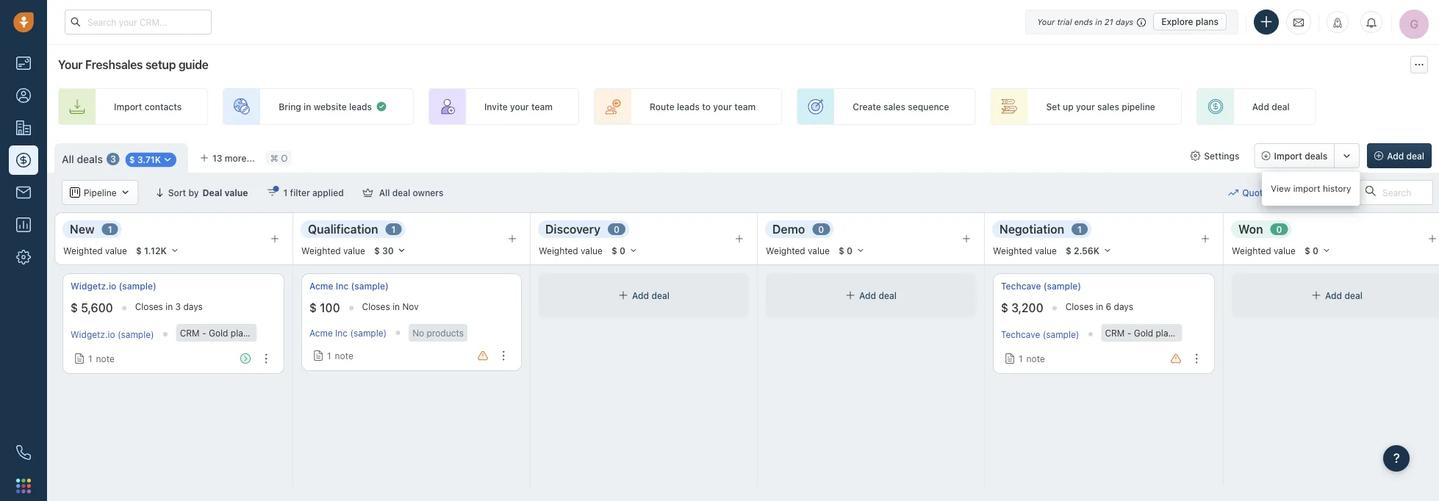 Task type: locate. For each thing, give the bounding box(es) containing it.
negotiation
[[1000, 222, 1065, 236]]

$ 0 button for discovery
[[605, 243, 645, 259]]

0 vertical spatial 3
[[110, 154, 116, 164]]

100
[[320, 301, 340, 315]]

weighted
[[63, 246, 103, 256], [302, 246, 341, 256], [539, 246, 579, 256], [766, 246, 806, 256], [994, 246, 1033, 256], [1233, 246, 1272, 256]]

explore
[[1162, 17, 1194, 27]]

1 acme inc (sample) from the top
[[310, 281, 389, 292]]

1 horizontal spatial team
[[735, 101, 756, 112]]

1 horizontal spatial crm
[[1106, 328, 1125, 338]]

value for discovery
[[581, 246, 603, 256]]

0 vertical spatial widgetz.io (sample) link
[[71, 280, 156, 293]]

1 widgetz.io (sample) from the top
[[71, 281, 156, 292]]

quotas and forecasting link
[[1229, 180, 1359, 205]]

techcave down the $ 3,200 at bottom
[[1002, 329, 1041, 340]]

leads
[[349, 101, 372, 112], [677, 101, 700, 112]]

note for $ 3,200
[[1027, 354, 1046, 364]]

2 weighted value from the left
[[302, 246, 365, 256]]

1 vertical spatial import
[[1275, 151, 1303, 161]]

in for negotiation
[[1097, 302, 1104, 312]]

weighted value for new
[[63, 246, 127, 256]]

techcave (sample) down 3,200
[[1002, 329, 1080, 340]]

$ 1.12k button
[[129, 243, 186, 259]]

pipeline
[[84, 187, 117, 198]]

note down 3,200
[[1027, 354, 1046, 364]]

2 team from the left
[[735, 101, 756, 112]]

6 weighted value from the left
[[1233, 246, 1296, 256]]

techcave
[[1002, 281, 1042, 292], [1002, 329, 1041, 340]]

2 crm from the left
[[1106, 328, 1125, 338]]

1 closes from the left
[[135, 302, 163, 312]]

closes left nov
[[362, 302, 390, 312]]

1 horizontal spatial gold
[[1135, 328, 1154, 338]]

1 note down 5,600
[[88, 354, 115, 364]]

weighted value down new
[[63, 246, 127, 256]]

weighted value down won
[[1233, 246, 1296, 256]]

0 horizontal spatial crm - gold plan monthly (sample)
[[180, 328, 323, 338]]

0 horizontal spatial sales
[[884, 101, 906, 112]]

gold
[[209, 328, 228, 338], [1135, 328, 1154, 338]]

weighted value for discovery
[[539, 246, 603, 256]]

0 vertical spatial techcave
[[1002, 281, 1042, 292]]

route leads to your team link
[[594, 88, 783, 125]]

1 horizontal spatial $ 0
[[839, 246, 853, 256]]

invite
[[485, 101, 508, 112]]

owners
[[413, 188, 444, 198]]

weighted value down the "negotiation"
[[994, 246, 1057, 256]]

value for won
[[1275, 246, 1296, 256]]

techcave (sample)
[[1002, 281, 1082, 292], [1002, 329, 1080, 340]]

1 techcave (sample) link from the top
[[1002, 280, 1082, 293]]

1 crm - gold plan monthly (sample) from the left
[[180, 328, 323, 338]]

up
[[1063, 101, 1074, 112]]

weighted value down demo
[[766, 246, 830, 256]]

0 vertical spatial techcave (sample) link
[[1002, 280, 1082, 293]]

monthly for 3,200
[[1177, 328, 1210, 338]]

team
[[532, 101, 553, 112], [735, 101, 756, 112]]

2 $ 0 from the left
[[839, 246, 853, 256]]

0 horizontal spatial closes
[[135, 302, 163, 312]]

1 vertical spatial inc
[[335, 328, 348, 338]]

deals up pipeline
[[77, 153, 103, 165]]

your
[[1038, 17, 1055, 26], [58, 58, 83, 72]]

set
[[1047, 101, 1061, 112]]

invite your team
[[485, 101, 553, 112]]

1 vertical spatial 3
[[175, 302, 181, 312]]

1 vertical spatial acme inc (sample) link
[[310, 328, 387, 338]]

2 horizontal spatial $ 0 button
[[1299, 243, 1338, 259]]

0 horizontal spatial monthly
[[251, 328, 284, 338]]

1 horizontal spatial 3
[[175, 302, 181, 312]]

0 horizontal spatial $ 0
[[612, 246, 626, 256]]

and
[[1276, 187, 1292, 198]]

leads left to
[[677, 101, 700, 112]]

1 vertical spatial techcave
[[1002, 329, 1041, 340]]

0 horizontal spatial your
[[510, 101, 529, 112]]

5,600
[[81, 301, 113, 315]]

closes in 3 days
[[135, 302, 203, 312]]

2 horizontal spatial note
[[1027, 354, 1046, 364]]

0 horizontal spatial note
[[96, 354, 115, 364]]

weighted for demo
[[766, 246, 806, 256]]

sort
[[168, 188, 186, 198]]

container_wx8msf4aqz5i3rn1 image
[[376, 101, 388, 113], [1191, 151, 1201, 161], [120, 188, 131, 198], [267, 188, 278, 198], [363, 188, 373, 198], [619, 290, 629, 301], [74, 354, 85, 364]]

1 horizontal spatial note
[[335, 351, 354, 361]]

inc
[[336, 281, 349, 292], [335, 328, 348, 338]]

-
[[202, 328, 206, 338], [1128, 328, 1132, 338]]

inc down 100
[[335, 328, 348, 338]]

import deals
[[1275, 151, 1328, 161]]

your left freshsales
[[58, 58, 83, 72]]

weighted for discovery
[[539, 246, 579, 256]]

2 horizontal spatial $ 0
[[1305, 246, 1319, 256]]

closes right 5,600
[[135, 302, 163, 312]]

quotas
[[1243, 187, 1273, 198]]

crm down closes in 3 days
[[180, 328, 200, 338]]

0 horizontal spatial 3
[[110, 154, 116, 164]]

1 sales from the left
[[884, 101, 906, 112]]

acme up $ 100
[[310, 281, 334, 292]]

2 horizontal spatial your
[[1077, 101, 1096, 112]]

won
[[1239, 222, 1264, 236]]

add deal link
[[1197, 88, 1317, 125]]

weighted value for won
[[1233, 246, 1296, 256]]

0 horizontal spatial crm
[[180, 328, 200, 338]]

2 weighted from the left
[[302, 246, 341, 256]]

2 acme inc (sample) link from the top
[[310, 328, 387, 338]]

3 closes from the left
[[1066, 302, 1094, 312]]

$ 2.56k
[[1066, 246, 1100, 256]]

1 horizontal spatial monthly
[[1177, 328, 1210, 338]]

acme inc (sample) link
[[310, 280, 389, 293], [310, 328, 387, 338]]

techcave (sample) up 3,200
[[1002, 281, 1082, 292]]

all up pipeline dropdown button on the left
[[62, 153, 74, 165]]

0 vertical spatial acme inc (sample) link
[[310, 280, 389, 293]]

crm
[[180, 328, 200, 338], [1106, 328, 1125, 338]]

by
[[189, 188, 199, 198]]

3 down '$ 1.12k' button
[[175, 302, 181, 312]]

1 vertical spatial widgetz.io
[[71, 329, 115, 340]]

your left trial
[[1038, 17, 1055, 26]]

weighted down demo
[[766, 246, 806, 256]]

acme
[[310, 281, 334, 292], [310, 328, 333, 338]]

1 horizontal spatial -
[[1128, 328, 1132, 338]]

view import history menu item
[[1263, 176, 1361, 202]]

closes in 6 days
[[1066, 302, 1134, 312]]

1 $ 0 button from the left
[[605, 243, 645, 259]]

techcave (sample) link up 3,200
[[1002, 280, 1082, 293]]

bring
[[279, 101, 301, 112]]

1 crm from the left
[[180, 328, 200, 338]]

widgetz.io (sample) up 5,600
[[71, 281, 156, 292]]

1 techcave from the top
[[1002, 281, 1042, 292]]

deal
[[1272, 101, 1290, 112], [1407, 151, 1425, 161], [393, 188, 411, 198], [652, 290, 670, 301], [879, 290, 897, 301], [1345, 290, 1363, 301]]

crm - gold plan monthly (sample) for $ 5,600
[[180, 328, 323, 338]]

1 horizontal spatial 1 note
[[327, 351, 354, 361]]

1 horizontal spatial your
[[713, 101, 732, 112]]

0
[[614, 224, 620, 235], [819, 224, 825, 235], [1277, 224, 1283, 235], [620, 246, 626, 256], [847, 246, 853, 256], [1313, 246, 1319, 256]]

acme down $ 100
[[310, 328, 333, 338]]

value
[[225, 188, 248, 198], [105, 246, 127, 256], [344, 246, 365, 256], [581, 246, 603, 256], [808, 246, 830, 256], [1036, 246, 1057, 256], [1275, 246, 1296, 256]]

all inside button
[[379, 188, 390, 198]]

deals up view import history
[[1305, 151, 1328, 161]]

sales
[[884, 101, 906, 112], [1098, 101, 1120, 112]]

0 vertical spatial import
[[114, 101, 142, 112]]

widgetz.io up "$ 5,600"
[[71, 281, 116, 292]]

$ 30 button
[[368, 243, 413, 259]]

1 note down 100
[[327, 351, 354, 361]]

add
[[1253, 101, 1270, 112], [1388, 151, 1405, 161], [633, 290, 649, 301], [860, 290, 877, 301], [1326, 290, 1343, 301]]

freshworks switcher image
[[16, 479, 31, 494]]

2.56k
[[1074, 246, 1100, 256]]

weighted value
[[63, 246, 127, 256], [302, 246, 365, 256], [539, 246, 603, 256], [766, 246, 830, 256], [994, 246, 1057, 256], [1233, 246, 1296, 256]]

0 horizontal spatial your
[[58, 58, 83, 72]]

more...
[[225, 153, 255, 163]]

leads right website
[[349, 101, 372, 112]]

- down the closes in 6 days
[[1128, 328, 1132, 338]]

closes for $ 5,600
[[135, 302, 163, 312]]

3 $ 0 button from the left
[[1299, 243, 1338, 259]]

closes left "6"
[[1066, 302, 1094, 312]]

weighted down won
[[1233, 246, 1272, 256]]

container_wx8msf4aqz5i3rn1 image inside $ 3.71k button
[[163, 155, 173, 165]]

team right to
[[735, 101, 756, 112]]

1 plan from the left
[[231, 328, 248, 338]]

1 horizontal spatial your
[[1038, 17, 1055, 26]]

all left owners in the left top of the page
[[379, 188, 390, 198]]

add deal for won
[[1326, 290, 1363, 301]]

all deals 3
[[62, 153, 116, 165]]

container_wx8msf4aqz5i3rn1 image
[[163, 155, 173, 165], [70, 188, 80, 198], [1229, 188, 1239, 198], [846, 290, 856, 301], [1312, 290, 1322, 301], [313, 351, 324, 361], [1005, 354, 1016, 364]]

4 weighted from the left
[[766, 246, 806, 256]]

⌘
[[270, 153, 279, 163]]

acme inc (sample)
[[310, 281, 389, 292], [310, 328, 387, 338]]

1 $ 0 from the left
[[612, 246, 626, 256]]

2 closes from the left
[[362, 302, 390, 312]]

- down closes in 3 days
[[202, 328, 206, 338]]

1 weighted from the left
[[63, 246, 103, 256]]

acme inc (sample) up 100
[[310, 281, 389, 292]]

import for import contacts
[[114, 101, 142, 112]]

5 weighted value from the left
[[994, 246, 1057, 256]]

all for deals
[[62, 153, 74, 165]]

0 vertical spatial inc
[[336, 281, 349, 292]]

weighted down the discovery
[[539, 246, 579, 256]]

gold for $ 3,200
[[1135, 328, 1154, 338]]

⌘ o
[[270, 153, 288, 163]]

0 horizontal spatial all
[[62, 153, 74, 165]]

import up "view"
[[1275, 151, 1303, 161]]

3 weighted value from the left
[[539, 246, 603, 256]]

1 horizontal spatial $ 0 button
[[832, 243, 872, 259]]

o
[[281, 153, 288, 163]]

2 acme inc (sample) from the top
[[310, 328, 387, 338]]

1 vertical spatial widgetz.io (sample)
[[71, 329, 154, 340]]

1 horizontal spatial closes
[[362, 302, 390, 312]]

3,200
[[1012, 301, 1044, 315]]

$ 100
[[310, 301, 340, 315]]

0 horizontal spatial -
[[202, 328, 206, 338]]

2 crm - gold plan monthly (sample) from the left
[[1106, 328, 1249, 338]]

acme inc (sample) link down 100
[[310, 328, 387, 338]]

1 vertical spatial all
[[379, 188, 390, 198]]

1 note for 5,600
[[88, 354, 115, 364]]

0 horizontal spatial team
[[532, 101, 553, 112]]

weighted value down qualification
[[302, 246, 365, 256]]

your right up
[[1077, 101, 1096, 112]]

setup
[[145, 58, 176, 72]]

in left "6"
[[1097, 302, 1104, 312]]

1 techcave (sample) from the top
[[1002, 281, 1082, 292]]

1 horizontal spatial import
[[1275, 151, 1303, 161]]

days down '$ 1.12k' button
[[183, 302, 203, 312]]

1 vertical spatial your
[[58, 58, 83, 72]]

widgetz.io (sample) link up 5,600
[[71, 280, 156, 293]]

sales left pipeline
[[1098, 101, 1120, 112]]

all deal owners
[[379, 188, 444, 198]]

weighted down the "negotiation"
[[994, 246, 1033, 256]]

crm for $ 5,600
[[180, 328, 200, 338]]

1 inc from the top
[[336, 281, 349, 292]]

0 vertical spatial acme inc (sample)
[[310, 281, 389, 292]]

2 horizontal spatial 1 note
[[1019, 354, 1046, 364]]

1 widgetz.io from the top
[[71, 281, 116, 292]]

days for $ 3,200
[[1115, 302, 1134, 312]]

1 horizontal spatial crm - gold plan monthly (sample)
[[1106, 328, 1249, 338]]

3 for deals
[[110, 154, 116, 164]]

1 gold from the left
[[209, 328, 228, 338]]

1.12k
[[144, 246, 167, 256]]

$ 3.71k
[[129, 155, 161, 165]]

1 vertical spatial acme inc (sample)
[[310, 328, 387, 338]]

2 acme from the top
[[310, 328, 333, 338]]

acme inc (sample) link up 100
[[310, 280, 389, 293]]

team right invite
[[532, 101, 553, 112]]

note down 5,600
[[96, 354, 115, 364]]

2 monthly from the left
[[1177, 328, 1210, 338]]

$ 0 for discovery
[[612, 246, 626, 256]]

techcave up the $ 3,200 at bottom
[[1002, 281, 1042, 292]]

1 note
[[327, 351, 354, 361], [88, 354, 115, 364], [1019, 354, 1046, 364]]

widgetz.io (sample) down 5,600
[[71, 329, 154, 340]]

days for $ 5,600
[[183, 302, 203, 312]]

in for new
[[166, 302, 173, 312]]

0 horizontal spatial 1 note
[[88, 354, 115, 364]]

widgetz.io (sample) link down 5,600
[[71, 329, 154, 340]]

monthly for 5,600
[[251, 328, 284, 338]]

discovery
[[546, 222, 601, 236]]

1 monthly from the left
[[251, 328, 284, 338]]

note
[[335, 351, 354, 361], [96, 354, 115, 364], [1027, 354, 1046, 364]]

import
[[114, 101, 142, 112], [1275, 151, 1303, 161]]

21
[[1105, 17, 1114, 26]]

2 plan from the left
[[1156, 328, 1174, 338]]

container_wx8msf4aqz5i3rn1 image inside settings popup button
[[1191, 151, 1201, 161]]

add inside button
[[1388, 151, 1405, 161]]

0 vertical spatial all
[[62, 153, 74, 165]]

contacts
[[145, 101, 182, 112]]

0 vertical spatial acme
[[310, 281, 334, 292]]

crm down "6"
[[1106, 328, 1125, 338]]

1 weighted value from the left
[[63, 246, 127, 256]]

3 inside all deals 3
[[110, 154, 116, 164]]

1
[[284, 188, 288, 198], [108, 224, 112, 235], [392, 224, 396, 235], [1078, 224, 1083, 235], [327, 351, 331, 361], [88, 354, 92, 364], [1019, 354, 1023, 364]]

1 widgetz.io (sample) link from the top
[[71, 280, 156, 293]]

$ 0 button
[[605, 243, 645, 259], [832, 243, 872, 259], [1299, 243, 1338, 259]]

in right the "bring"
[[304, 101, 311, 112]]

$ inside popup button
[[129, 155, 135, 165]]

6 weighted from the left
[[1233, 246, 1272, 256]]

2 horizontal spatial closes
[[1066, 302, 1094, 312]]

weighted down new
[[63, 246, 103, 256]]

2 - from the left
[[1128, 328, 1132, 338]]

1 horizontal spatial deals
[[1305, 151, 1328, 161]]

set up your sales pipeline
[[1047, 101, 1156, 112]]

13 more...
[[213, 153, 255, 163]]

1 note down 3,200
[[1019, 354, 1046, 364]]

0 horizontal spatial gold
[[209, 328, 228, 338]]

acme inc (sample) down 100
[[310, 328, 387, 338]]

1 down 100
[[327, 351, 331, 361]]

in left nov
[[393, 302, 400, 312]]

1 horizontal spatial all
[[379, 188, 390, 198]]

deals inside the import deals button
[[1305, 151, 1328, 161]]

1 vertical spatial widgetz.io (sample) link
[[71, 329, 154, 340]]

weighted value down the discovery
[[539, 246, 603, 256]]

days right "6"
[[1115, 302, 1134, 312]]

2 gold from the left
[[1135, 328, 1154, 338]]

0 vertical spatial widgetz.io
[[71, 281, 116, 292]]

1 vertical spatial techcave (sample)
[[1002, 329, 1080, 340]]

import inside button
[[1275, 151, 1303, 161]]

closes for $ 3,200
[[1066, 302, 1094, 312]]

0 horizontal spatial $ 0 button
[[605, 243, 645, 259]]

0 vertical spatial your
[[1038, 17, 1055, 26]]

1 horizontal spatial plan
[[1156, 328, 1174, 338]]

0 horizontal spatial plan
[[231, 328, 248, 338]]

2 widgetz.io from the top
[[71, 329, 115, 340]]

1 left filter
[[284, 188, 288, 198]]

0 horizontal spatial deals
[[77, 153, 103, 165]]

closes for $ 100
[[362, 302, 390, 312]]

note down 100
[[335, 351, 354, 361]]

30
[[382, 246, 394, 256]]

3 right 'all deals' link
[[110, 154, 116, 164]]

weighted value for negotiation
[[994, 246, 1057, 256]]

0 vertical spatial widgetz.io (sample)
[[71, 281, 156, 292]]

inc up 100
[[336, 281, 349, 292]]

import left contacts at the top left of page
[[114, 101, 142, 112]]

sales right the create
[[884, 101, 906, 112]]

2 your from the left
[[713, 101, 732, 112]]

plan for 3,200
[[1156, 328, 1174, 338]]

widgetz.io down "$ 5,600"
[[71, 329, 115, 340]]

3 $ 0 from the left
[[1305, 246, 1319, 256]]

your for your trial ends in 21 days
[[1038, 17, 1055, 26]]

4 weighted value from the left
[[766, 246, 830, 256]]

1 horizontal spatial sales
[[1098, 101, 1120, 112]]

weighted down qualification
[[302, 246, 341, 256]]

0 horizontal spatial leads
[[349, 101, 372, 112]]

1 vertical spatial acme
[[310, 328, 333, 338]]

1 horizontal spatial leads
[[677, 101, 700, 112]]

1 - from the left
[[202, 328, 206, 338]]

your right to
[[713, 101, 732, 112]]

1 vertical spatial techcave (sample) link
[[1002, 329, 1080, 340]]

3 weighted from the left
[[539, 246, 579, 256]]

your right invite
[[510, 101, 529, 112]]

0 horizontal spatial import
[[114, 101, 142, 112]]

2 inc from the top
[[335, 328, 348, 338]]

2 $ 0 button from the left
[[832, 243, 872, 259]]

deal
[[203, 188, 222, 198]]

in down '$ 1.12k' button
[[166, 302, 173, 312]]

weighted for negotiation
[[994, 246, 1033, 256]]

5 weighted from the left
[[994, 246, 1033, 256]]

0 vertical spatial techcave (sample)
[[1002, 281, 1082, 292]]

invite your team link
[[429, 88, 579, 125]]

deals for all
[[77, 153, 103, 165]]

techcave (sample) link down 3,200
[[1002, 329, 1080, 340]]

1 down the $ 3,200 at bottom
[[1019, 354, 1023, 364]]



Task type: describe. For each thing, give the bounding box(es) containing it.
ends
[[1075, 17, 1094, 26]]

Search your CRM... text field
[[65, 10, 212, 35]]

2 sales from the left
[[1098, 101, 1120, 112]]

import for import deals
[[1275, 151, 1303, 161]]

weighted for won
[[1233, 246, 1272, 256]]

add deal inside button
[[1388, 151, 1425, 161]]

gold for $ 5,600
[[209, 328, 228, 338]]

1 up "$ 30" button
[[392, 224, 396, 235]]

settings
[[1205, 151, 1240, 161]]

deals for import
[[1305, 151, 1328, 161]]

import deals button
[[1255, 143, 1336, 168]]

all deal owners button
[[354, 180, 453, 205]]

$ 5,600
[[71, 301, 113, 315]]

2 widgetz.io (sample) link from the top
[[71, 329, 154, 340]]

pipeline button
[[62, 180, 139, 205]]

days right the 21 at the top of the page
[[1116, 17, 1134, 26]]

weighted for qualification
[[302, 246, 341, 256]]

container_wx8msf4aqz5i3rn1 image inside pipeline dropdown button
[[70, 188, 80, 198]]

crm - gold plan monthly (sample) for $ 3,200
[[1106, 328, 1249, 338]]

1 leads from the left
[[349, 101, 372, 112]]

in left the 21 at the top of the page
[[1096, 17, 1103, 26]]

Search field
[[1360, 180, 1434, 205]]

guide
[[179, 58, 209, 72]]

sequence
[[908, 101, 950, 112]]

container_wx8msf4aqz5i3rn1 image inside bring in website leads link
[[376, 101, 388, 113]]

container_wx8msf4aqz5i3rn1 image inside all deal owners button
[[363, 188, 373, 198]]

demo
[[773, 222, 805, 236]]

13
[[213, 153, 222, 163]]

value for new
[[105, 246, 127, 256]]

$ 2.56k button
[[1060, 243, 1119, 259]]

2 techcave (sample) from the top
[[1002, 329, 1080, 340]]

crm for $ 3,200
[[1106, 328, 1125, 338]]

container_wx8msf4aqz5i3rn1 image inside 1 filter applied button
[[267, 188, 278, 198]]

$ 1.12k
[[136, 246, 167, 256]]

container_wx8msf4aqz5i3rn1 image inside pipeline dropdown button
[[120, 188, 131, 198]]

create sales sequence link
[[797, 88, 976, 125]]

freshsales
[[85, 58, 143, 72]]

$ 0 for demo
[[839, 246, 853, 256]]

products
[[427, 328, 464, 338]]

weighted value for demo
[[766, 246, 830, 256]]

explore plans link
[[1154, 13, 1227, 31]]

bring in website leads
[[279, 101, 372, 112]]

route
[[650, 101, 675, 112]]

applied
[[313, 188, 344, 198]]

weighted value for qualification
[[302, 246, 365, 256]]

$ 0 button for won
[[1299, 243, 1338, 259]]

1 down "$ 5,600"
[[88, 354, 92, 364]]

$ 30
[[374, 246, 394, 256]]

your trial ends in 21 days
[[1038, 17, 1134, 26]]

$ 3.71k button
[[121, 151, 181, 168]]

in for qualification
[[393, 302, 400, 312]]

1 filter applied button
[[258, 180, 354, 205]]

1 inside button
[[284, 188, 288, 198]]

sort by deal value
[[168, 188, 248, 198]]

quotas and forecasting
[[1243, 187, 1344, 198]]

your freshsales setup guide
[[58, 58, 209, 72]]

6
[[1106, 302, 1112, 312]]

view
[[1272, 183, 1292, 194]]

note for $ 5,600
[[96, 354, 115, 364]]

2 leads from the left
[[677, 101, 700, 112]]

plans
[[1196, 17, 1219, 27]]

history
[[1324, 183, 1352, 194]]

3.71k
[[137, 155, 161, 165]]

explore plans
[[1162, 17, 1219, 27]]

nov
[[403, 302, 419, 312]]

2 widgetz.io (sample) from the top
[[71, 329, 154, 340]]

1 acme from the top
[[310, 281, 334, 292]]

3 your from the left
[[1077, 101, 1096, 112]]

value for negotiation
[[1036, 246, 1057, 256]]

$ 3.71k button
[[126, 152, 177, 167]]

create
[[853, 101, 882, 112]]

1 acme inc (sample) link from the top
[[310, 280, 389, 293]]

2 techcave from the top
[[1002, 329, 1041, 340]]

no
[[413, 328, 424, 338]]

$ 0 button for demo
[[832, 243, 872, 259]]

all deals link
[[62, 152, 103, 167]]

route leads to your team
[[650, 101, 756, 112]]

3 for in
[[175, 302, 181, 312]]

bring in website leads link
[[223, 88, 414, 125]]

set up your sales pipeline link
[[991, 88, 1182, 125]]

1 note for 100
[[327, 351, 354, 361]]

qualification
[[308, 222, 378, 236]]

1 your from the left
[[510, 101, 529, 112]]

phone image
[[16, 446, 31, 460]]

no products
[[413, 328, 464, 338]]

pipeline
[[1122, 101, 1156, 112]]

import contacts
[[114, 101, 182, 112]]

settings button
[[1183, 143, 1248, 168]]

send email image
[[1294, 16, 1305, 28]]

import
[[1294, 183, 1321, 194]]

1 team from the left
[[532, 101, 553, 112]]

add deal for discovery
[[633, 290, 670, 301]]

closes in nov
[[362, 302, 419, 312]]

note for $ 100
[[335, 351, 354, 361]]

phone element
[[9, 438, 38, 468]]

what's new image
[[1333, 18, 1344, 28]]

add for discovery
[[633, 290, 649, 301]]

trial
[[1058, 17, 1073, 26]]

your for your freshsales setup guide
[[58, 58, 83, 72]]

add deal for demo
[[860, 290, 897, 301]]

all for deal
[[379, 188, 390, 198]]

plan for 5,600
[[231, 328, 248, 338]]

1 filter applied
[[284, 188, 344, 198]]

add for demo
[[860, 290, 877, 301]]

weighted for new
[[63, 246, 103, 256]]

- for $ 3,200
[[1128, 328, 1132, 338]]

value for demo
[[808, 246, 830, 256]]

to
[[702, 101, 711, 112]]

1 note for 3,200
[[1019, 354, 1046, 364]]

create sales sequence
[[853, 101, 950, 112]]

$ 0 for won
[[1305, 246, 1319, 256]]

1 right new
[[108, 224, 112, 235]]

import deals group
[[1255, 143, 1361, 168]]

2 techcave (sample) link from the top
[[1002, 329, 1080, 340]]

13 more... button
[[192, 148, 263, 168]]

view import history
[[1272, 183, 1352, 194]]

website
[[314, 101, 347, 112]]

add for won
[[1326, 290, 1343, 301]]

container_wx8msf4aqz5i3rn1 image inside quotas and forecasting link
[[1229, 188, 1239, 198]]

$ 3,200
[[1002, 301, 1044, 315]]

value for qualification
[[344, 246, 365, 256]]

- for $ 5,600
[[202, 328, 206, 338]]

forecasting
[[1294, 187, 1344, 198]]

add deal button
[[1368, 143, 1433, 168]]

1 up $ 2.56k
[[1078, 224, 1083, 235]]

import contacts link
[[58, 88, 208, 125]]



Task type: vqa. For each thing, say whether or not it's contained in the screenshot.
Deal value $ 0
no



